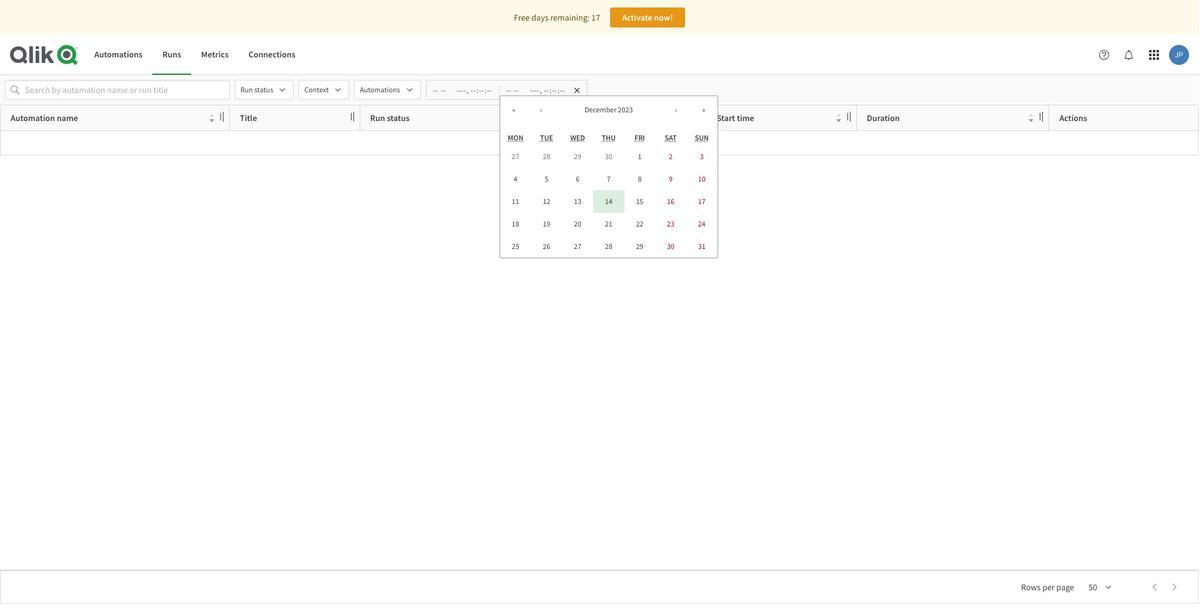 Task type: locate. For each thing, give the bounding box(es) containing it.
run status
[[241, 85, 273, 94], [370, 112, 410, 124]]

9
[[669, 175, 673, 184]]

0 horizontal spatial 27 button
[[500, 146, 532, 168]]

0 vertical spatial run
[[241, 85, 253, 94]]

december 6, 2023 element
[[576, 175, 580, 184]]

3 -- number field from the left
[[479, 85, 485, 96]]

27 button down monday element
[[500, 146, 532, 168]]

duration
[[868, 112, 900, 124]]

19 button
[[532, 213, 563, 236]]

31
[[699, 242, 706, 251]]

1 horizontal spatial 27
[[574, 242, 582, 251]]

30 down no runs found
[[605, 152, 613, 161]]

december 29, 2023 element
[[637, 242, 644, 251]]

29 down the no
[[574, 152, 582, 161]]

1 horizontal spatial ,
[[540, 86, 544, 95]]

0 horizontal spatial 27
[[512, 152, 520, 161]]

free days remaining: 17
[[514, 12, 601, 23]]

1 vertical spatial 28
[[605, 242, 613, 251]]

15
[[637, 197, 644, 206]]

november 27, 2023 element
[[512, 152, 520, 161]]

2
[[669, 152, 673, 161]]

0 vertical spatial run status
[[241, 85, 273, 94]]

29
[[574, 152, 582, 161], [637, 242, 644, 251]]

0 vertical spatial automations
[[94, 49, 143, 60]]

saturday element
[[665, 133, 677, 143]]

1 horizontal spatial automations
[[360, 85, 400, 94]]

1 vertical spatial 17
[[699, 197, 706, 206]]

status up title
[[255, 85, 273, 94]]

2 button
[[656, 146, 687, 168]]

17 down 10 button
[[699, 197, 706, 206]]

1 vertical spatial 29 button
[[625, 236, 656, 258]]

now!
[[655, 12, 674, 23]]

0 vertical spatial 27 button
[[500, 146, 532, 168]]

0 horizontal spatial 29 button
[[563, 146, 594, 168]]

no
[[573, 137, 585, 149]]

2 ---- number field from the left
[[530, 85, 540, 96]]

0 vertical spatial status
[[255, 85, 273, 94]]

18 button
[[500, 213, 532, 236]]

3
[[700, 152, 704, 161]]

automations up search by automation name or run title text field
[[94, 49, 143, 60]]

friday element
[[635, 133, 645, 143]]

2 : from the left
[[485, 86, 487, 95]]

tab list
[[84, 35, 306, 75]]

status
[[255, 85, 273, 94], [387, 112, 410, 124]]

6 -- number field from the left
[[544, 85, 550, 96]]

activate
[[623, 12, 653, 23]]

0 horizontal spatial ---- number field
[[456, 85, 467, 96]]

18
[[512, 220, 520, 229]]

connections
[[249, 49, 296, 60]]

-- number field
[[433, 85, 439, 96], [470, 85, 477, 96], [479, 85, 485, 96], [487, 85, 493, 96], [506, 85, 512, 96], [544, 85, 550, 96], [552, 85, 558, 96], [560, 85, 566, 96]]

1 vertical spatial 28 button
[[594, 236, 625, 258]]

0 horizontal spatial 28
[[543, 152, 551, 161]]

2 -- number field from the left
[[470, 85, 477, 96]]

17 right remaining:
[[592, 12, 601, 23]]

status down automations popup button
[[387, 112, 410, 124]]

27 for december 27, 2023 element on the left of page
[[574, 242, 582, 251]]

run status up title
[[241, 85, 273, 94]]

23
[[668, 220, 675, 229]]

0 horizontal spatial run
[[241, 85, 253, 94]]

27 down 20 button
[[574, 242, 582, 251]]

0 vertical spatial 29 button
[[563, 146, 594, 168]]

1 horizontal spatial 17
[[699, 197, 706, 206]]

1 vertical spatial context
[[534, 112, 563, 124]]

---- number field for 3rd -- number field from right
[[530, 85, 540, 96]]

11
[[512, 197, 520, 206]]

30 down 23 button
[[668, 242, 675, 251]]

5 button
[[532, 168, 563, 191]]

27 button down december 20, 2023 element
[[563, 236, 594, 258]]

context inside dropdown button
[[305, 85, 329, 94]]

4 button
[[500, 168, 532, 191]]

16
[[668, 197, 675, 206]]

28 down tuesday 'element'
[[543, 152, 551, 161]]

1 horizontal spatial context
[[534, 112, 563, 124]]

0 vertical spatial 27
[[512, 152, 520, 161]]

0 horizontal spatial run status
[[241, 85, 273, 94]]

tuesday element
[[541, 133, 554, 143]]

30 button down december 23, 2023 element
[[656, 236, 687, 258]]

27 down monday element
[[512, 152, 520, 161]]

0 horizontal spatial status
[[255, 85, 273, 94]]

1 vertical spatial 27 button
[[563, 236, 594, 258]]

1 horizontal spatial 30 button
[[656, 236, 687, 258]]

26 button
[[532, 236, 563, 258]]

4 : from the left
[[558, 86, 560, 95]]

31 button
[[687, 236, 718, 258]]

automations
[[94, 49, 143, 60], [360, 85, 400, 94]]

december 26, 2023 element
[[543, 242, 551, 251]]

december
[[585, 105, 617, 114]]

december 30, 2023 element
[[668, 242, 675, 251]]

29 button down 22
[[625, 236, 656, 258]]

per
[[1043, 582, 1055, 594]]

1 ---- number field from the left
[[456, 85, 467, 96]]

1 horizontal spatial run
[[370, 112, 385, 124]]

28 for december 28, 2023 'element'
[[605, 242, 613, 251]]

thursday element
[[602, 133, 616, 143]]

december 23, 2023 element
[[668, 220, 675, 229]]

8 -- number field from the left
[[560, 85, 566, 96]]

activate now! link
[[611, 7, 686, 27]]

2023
[[618, 105, 633, 114]]

0 vertical spatial 29
[[574, 152, 582, 161]]

17
[[592, 12, 601, 23], [699, 197, 706, 206]]

0 horizontal spatial 28 button
[[532, 146, 563, 168]]

december 11, 2023 element
[[512, 197, 520, 206]]

december 16, 2023 element
[[668, 197, 675, 206]]

1 -- number field from the left
[[433, 85, 439, 96]]

december 3, 2023 element
[[700, 152, 704, 161]]

run down automations popup button
[[370, 112, 385, 124]]

wednesday element
[[571, 133, 585, 143]]

start time
[[717, 112, 755, 124]]

---- number field
[[456, 85, 467, 96], [530, 85, 540, 96]]

actions
[[1060, 112, 1088, 124]]

30
[[605, 152, 613, 161], [668, 242, 675, 251]]

6
[[576, 175, 580, 184]]

sunday element
[[695, 133, 709, 143]]

29 button down wed
[[563, 146, 594, 168]]

0 vertical spatial 28 button
[[532, 146, 563, 168]]

14
[[605, 197, 613, 206]]

automations inside popup button
[[360, 85, 400, 94]]

0 vertical spatial context
[[305, 85, 329, 94]]

1 vertical spatial 30
[[668, 242, 675, 251]]

30 button down thursday element
[[594, 146, 625, 168]]

1 vertical spatial 30 button
[[656, 236, 687, 258]]

1 horizontal spatial status
[[387, 112, 410, 124]]

28 down 21 button
[[605, 242, 613, 251]]

november 28, 2023 element
[[543, 152, 551, 161]]

0 vertical spatial 28
[[543, 152, 551, 161]]

28 button
[[532, 146, 563, 168], [594, 236, 625, 258]]

page
[[1057, 582, 1075, 594]]

activate now!
[[623, 12, 674, 23]]

1 vertical spatial 29
[[637, 242, 644, 251]]

december 20, 2023 element
[[574, 220, 582, 229]]

0 horizontal spatial automations
[[94, 49, 143, 60]]

1 horizontal spatial 28
[[605, 242, 613, 251]]

27
[[512, 152, 520, 161], [574, 242, 582, 251]]

runs
[[163, 49, 181, 60]]

13
[[574, 197, 582, 206]]

1 horizontal spatial 30
[[668, 242, 675, 251]]

3 : from the left
[[550, 86, 552, 95]]

0 horizontal spatial 30
[[605, 152, 613, 161]]

context
[[305, 85, 329, 94], [534, 112, 563, 124]]

1 horizontal spatial 29
[[637, 242, 644, 251]]

0 horizontal spatial ,
[[467, 86, 470, 95]]

1 vertical spatial status
[[387, 112, 410, 124]]

automation
[[11, 112, 55, 124]]

december 2023 button
[[555, 96, 663, 124]]

1 horizontal spatial run status
[[370, 112, 410, 124]]

runs button
[[153, 35, 191, 75]]

run status down automations popup button
[[370, 112, 410, 124]]

4
[[514, 175, 518, 184]]

run up title
[[241, 85, 253, 94]]

context up tuesday 'element'
[[534, 112, 563, 124]]

28 button down tuesday 'element'
[[532, 146, 563, 168]]

james peterson image
[[1170, 45, 1190, 65]]

rows
[[1022, 582, 1041, 594]]

1 horizontal spatial 29 button
[[625, 236, 656, 258]]

metrics
[[201, 49, 229, 60]]

29 for november 29, 2023 element
[[574, 152, 582, 161]]

tab list containing automations
[[84, 35, 306, 75]]

30 for the december 30, 2023 'element'
[[668, 242, 675, 251]]

december 9, 2023 element
[[669, 175, 673, 184]]

:
[[477, 86, 479, 95], [485, 86, 487, 95], [550, 86, 552, 95], [558, 86, 560, 95]]

28 button down december 21, 2023 element
[[594, 236, 625, 258]]

« button
[[500, 96, 528, 124]]

0 horizontal spatial 17
[[592, 12, 601, 23]]

11 button
[[500, 191, 532, 213]]

december 1, 2023 element
[[638, 152, 642, 161]]

0 vertical spatial 30
[[605, 152, 613, 161]]

mon
[[508, 133, 524, 143]]

1 vertical spatial automations
[[360, 85, 400, 94]]

0 horizontal spatial context
[[305, 85, 329, 94]]

28
[[543, 152, 551, 161], [605, 242, 613, 251]]

1 vertical spatial 27
[[574, 242, 582, 251]]

25
[[512, 242, 520, 251]]

22
[[637, 220, 644, 229]]

22 button
[[625, 213, 656, 236]]

1 horizontal spatial ---- number field
[[530, 85, 540, 96]]

0 horizontal spatial 29
[[574, 152, 582, 161]]

25 button
[[500, 236, 532, 258]]

context right run status popup button
[[305, 85, 329, 94]]

automations right context dropdown button
[[360, 85, 400, 94]]

december 17, 2023 element
[[699, 197, 706, 206]]

december 18, 2023 element
[[512, 220, 520, 229]]

› button
[[663, 96, 690, 124]]

december 8, 2023 element
[[638, 175, 642, 184]]

december 24, 2023 element
[[699, 220, 706, 229]]

status inside run status popup button
[[255, 85, 273, 94]]

0 horizontal spatial 30 button
[[594, 146, 625, 168]]

29 button
[[563, 146, 594, 168], [625, 236, 656, 258]]

,
[[467, 86, 470, 95], [540, 86, 544, 95]]

metrics button
[[191, 35, 239, 75]]

20
[[574, 220, 582, 229]]

29 down 22 button
[[637, 242, 644, 251]]



Task type: vqa. For each thing, say whether or not it's contained in the screenshot.
Last modified
no



Task type: describe. For each thing, give the bounding box(es) containing it.
8
[[638, 175, 642, 184]]

‹ button
[[528, 96, 555, 124]]

days
[[532, 12, 549, 23]]

24 button
[[687, 213, 718, 236]]

december 25, 2023 element
[[512, 242, 520, 251]]

30 for the november 30, 2023 element
[[605, 152, 613, 161]]

wed
[[571, 133, 585, 143]]

sat
[[665, 133, 677, 143]]

8 button
[[625, 168, 656, 191]]

december 14, 2023 element
[[605, 197, 613, 206]]

december 7, 2023 element
[[607, 175, 611, 184]]

1 horizontal spatial 28 button
[[594, 236, 625, 258]]

9 button
[[656, 168, 687, 191]]

15 button
[[625, 191, 656, 213]]

automations button
[[84, 35, 153, 75]]

12
[[543, 197, 551, 206]]

7 button
[[594, 168, 625, 191]]

‹
[[541, 105, 543, 114]]

december 4, 2023 element
[[514, 175, 518, 184]]

fri
[[635, 133, 645, 143]]

10 button
[[687, 168, 718, 191]]

6 button
[[563, 168, 594, 191]]

november 29, 2023 element
[[574, 152, 582, 161]]

5
[[545, 175, 549, 184]]

2 , from the left
[[540, 86, 544, 95]]

start
[[717, 112, 736, 124]]

december 12, 2023 element
[[543, 197, 551, 206]]

name
[[57, 112, 78, 124]]

december 21, 2023 element
[[605, 220, 613, 229]]

---- number field for 7th -- number field from the right
[[456, 85, 467, 96]]

23 button
[[656, 213, 687, 236]]

1 , from the left
[[467, 86, 470, 95]]

run inside run status popup button
[[241, 85, 253, 94]]

28 for november 28, 2023 element
[[543, 152, 551, 161]]

remaining:
[[551, 12, 590, 23]]

24
[[699, 220, 706, 229]]

17 button
[[687, 191, 718, 213]]

found
[[607, 137, 632, 149]]

0 vertical spatial 30 button
[[594, 146, 625, 168]]

3 button
[[687, 146, 718, 168]]

›
[[676, 105, 678, 114]]

december 31, 2023 element
[[699, 242, 706, 251]]

10
[[699, 175, 706, 184]]

17 inside button
[[699, 197, 706, 206]]

13 button
[[563, 191, 594, 213]]

free
[[514, 12, 530, 23]]

Search by automation name or run title text field
[[25, 80, 210, 100]]

december 28, 2023 element
[[605, 242, 613, 251]]

27 for "november 27, 2023" element
[[512, 152, 520, 161]]

21
[[605, 220, 613, 229]]

1 button
[[625, 146, 656, 168]]

time
[[737, 112, 755, 124]]

title
[[240, 112, 257, 124]]

connections button
[[239, 35, 306, 75]]

run status button
[[235, 80, 294, 100]]

21 button
[[594, 213, 625, 236]]

0 vertical spatial 17
[[592, 12, 601, 23]]

context button
[[299, 80, 350, 100]]

16 button
[[656, 191, 687, 213]]

december 22, 2023 element
[[637, 220, 644, 229]]

december 2, 2023 element
[[669, 152, 673, 161]]

no runs found
[[573, 137, 632, 149]]

7 -- number field from the left
[[552, 85, 558, 96]]

19
[[543, 220, 551, 229]]

12 button
[[532, 191, 563, 213]]

december 15, 2023 element
[[637, 197, 644, 206]]

thu
[[602, 133, 616, 143]]

29 for december 29, 2023 element
[[637, 242, 644, 251]]

4 -- number field from the left
[[487, 85, 493, 96]]

«
[[513, 105, 516, 114]]

1
[[638, 152, 642, 161]]

26
[[543, 242, 551, 251]]

14 button
[[594, 191, 625, 213]]

tue
[[541, 133, 554, 143]]

monday element
[[508, 133, 524, 143]]

1 vertical spatial run status
[[370, 112, 410, 124]]

1 vertical spatial run
[[370, 112, 385, 124]]

1 horizontal spatial 27 button
[[563, 236, 594, 258]]

» button
[[690, 96, 718, 124]]

5 -- number field from the left
[[506, 85, 512, 96]]

rows per page
[[1022, 582, 1075, 594]]

december 13, 2023 element
[[574, 197, 582, 206]]

automations button
[[355, 80, 421, 100]]

runs
[[587, 137, 605, 149]]

december 5, 2023 element
[[545, 175, 549, 184]]

november 30, 2023 element
[[605, 152, 613, 161]]

december 10, 2023 element
[[699, 175, 706, 184]]

december 27, 2023 element
[[574, 242, 582, 251]]

december 19, 2023 element
[[543, 220, 551, 229]]

sun
[[695, 133, 709, 143]]

1 : from the left
[[477, 86, 479, 95]]

december 2023
[[585, 105, 633, 114]]

automation name
[[11, 112, 78, 124]]

automations inside button
[[94, 49, 143, 60]]

run status inside popup button
[[241, 85, 273, 94]]

7
[[607, 175, 611, 184]]



